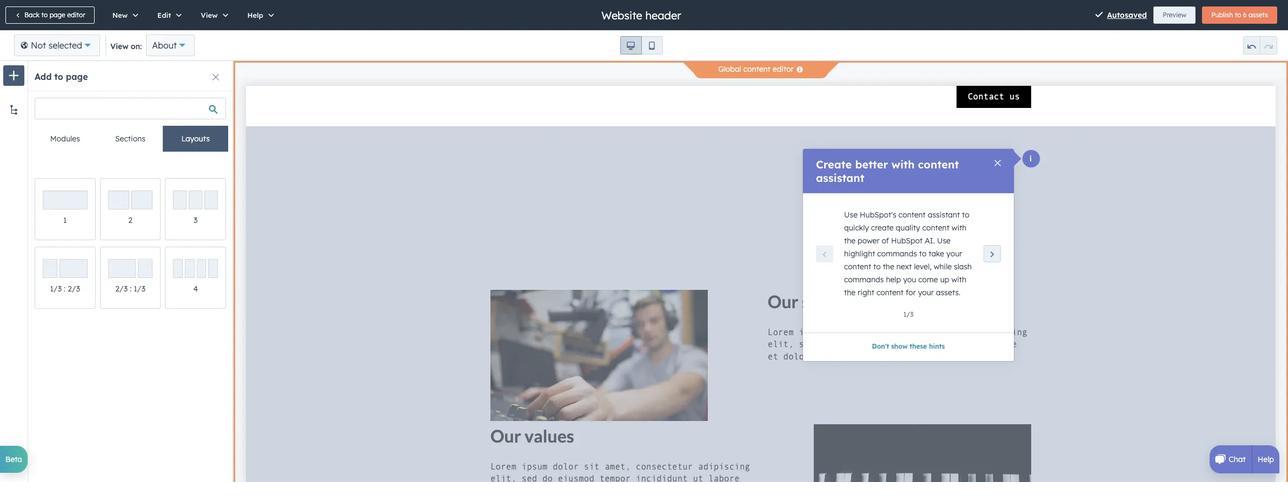 Task type: describe. For each thing, give the bounding box(es) containing it.
layouts link
[[163, 126, 228, 152]]

new button
[[101, 0, 146, 30]]

assets
[[1248, 11, 1268, 19]]

close image
[[213, 74, 219, 81]]

page for back to page editor
[[50, 11, 65, 19]]

publish
[[1211, 11, 1233, 19]]

group containing publish to
[[1202, 6, 1277, 24]]

page for add to page
[[66, 71, 88, 82]]

edit button
[[146, 0, 189, 30]]

preview button
[[1153, 6, 1196, 24]]

content
[[743, 64, 770, 74]]

publish to 6 assets
[[1211, 11, 1268, 19]]

1 horizontal spatial editor
[[773, 64, 794, 74]]

1 horizontal spatial help
[[1258, 455, 1274, 465]]

autosaved
[[1107, 10, 1147, 20]]

new
[[112, 11, 128, 19]]

not
[[31, 40, 46, 51]]

view on:
[[110, 42, 142, 51]]

view for view on:
[[110, 42, 128, 51]]

to for publish
[[1235, 11, 1241, 19]]

sections
[[115, 134, 145, 144]]

website header
[[601, 8, 681, 22]]

beta
[[5, 455, 22, 465]]

view button
[[189, 0, 236, 30]]

beta button
[[0, 447, 28, 474]]

chat
[[1229, 455, 1246, 465]]



Task type: vqa. For each thing, say whether or not it's contained in the screenshot.
'publish' on the right top of the page
yes



Task type: locate. For each thing, give the bounding box(es) containing it.
editor
[[67, 11, 85, 19], [773, 64, 794, 74]]

1 horizontal spatial page
[[66, 71, 88, 82]]

header
[[645, 8, 681, 22]]

not selected
[[31, 40, 82, 51]]

edit
[[157, 11, 171, 19]]

1 vertical spatial editor
[[773, 64, 794, 74]]

editor up selected
[[67, 11, 85, 19]]

2 horizontal spatial to
[[1235, 11, 1241, 19]]

0 horizontal spatial help
[[247, 11, 263, 19]]

help button
[[236, 0, 282, 30]]

tab panel
[[32, 152, 228, 170]]

page inside button
[[50, 11, 65, 19]]

to for add
[[54, 71, 63, 82]]

view for view
[[201, 11, 218, 19]]

on:
[[131, 42, 142, 51]]

help right chat
[[1258, 455, 1274, 465]]

not selected button
[[14, 35, 100, 56]]

group
[[1202, 6, 1277, 24], [620, 36, 663, 55], [1243, 36, 1277, 55]]

0 horizontal spatial page
[[50, 11, 65, 19]]

back to page editor
[[24, 11, 85, 19]]

1 vertical spatial page
[[66, 71, 88, 82]]

selected
[[49, 40, 82, 51]]

1 autosaved button from the left
[[1095, 9, 1147, 22]]

to right back
[[41, 11, 48, 19]]

to
[[41, 11, 48, 19], [1235, 11, 1241, 19], [54, 71, 63, 82]]

autosaved button
[[1095, 9, 1147, 22], [1107, 9, 1147, 22]]

tab list
[[32, 126, 228, 152]]

editor right content
[[773, 64, 794, 74]]

1 vertical spatial view
[[110, 42, 128, 51]]

layouts
[[181, 134, 210, 144]]

to right add
[[54, 71, 63, 82]]

to left 6
[[1235, 11, 1241, 19]]

6
[[1243, 11, 1247, 19]]

global
[[718, 64, 741, 74]]

1 vertical spatial help
[[1258, 455, 1274, 465]]

back to page editor button
[[5, 6, 94, 24]]

tab list containing modules
[[32, 126, 228, 152]]

help inside button
[[247, 11, 263, 19]]

0 vertical spatial editor
[[67, 11, 85, 19]]

global content editor
[[718, 64, 794, 74]]

help right view "button"
[[247, 11, 263, 19]]

to inside group
[[1235, 11, 1241, 19]]

0 horizontal spatial view
[[110, 42, 128, 51]]

website
[[601, 8, 642, 22]]

add to page
[[35, 71, 88, 82]]

0 vertical spatial page
[[50, 11, 65, 19]]

view right edit button on the top left
[[201, 11, 218, 19]]

sections link
[[98, 126, 163, 152]]

preview
[[1163, 11, 1186, 19]]

0 horizontal spatial to
[[41, 11, 48, 19]]

back
[[24, 11, 40, 19]]

modules link
[[32, 126, 98, 152]]

1 horizontal spatial to
[[54, 71, 63, 82]]

0 horizontal spatial editor
[[67, 11, 85, 19]]

Search search field
[[35, 98, 226, 119]]

2 autosaved button from the left
[[1107, 9, 1147, 22]]

0 vertical spatial help
[[247, 11, 263, 19]]

about button
[[146, 35, 195, 56]]

to inside button
[[41, 11, 48, 19]]

view left on:
[[110, 42, 128, 51]]

to for back
[[41, 11, 48, 19]]

page
[[50, 11, 65, 19], [66, 71, 88, 82]]

add
[[35, 71, 52, 82]]

page right back
[[50, 11, 65, 19]]

about
[[152, 40, 177, 51]]

editor inside button
[[67, 11, 85, 19]]

help
[[247, 11, 263, 19], [1258, 455, 1274, 465]]

modules
[[50, 134, 80, 144]]

0 vertical spatial view
[[201, 11, 218, 19]]

view inside "button"
[[201, 11, 218, 19]]

page down selected
[[66, 71, 88, 82]]

1 horizontal spatial view
[[201, 11, 218, 19]]

view
[[201, 11, 218, 19], [110, 42, 128, 51]]



